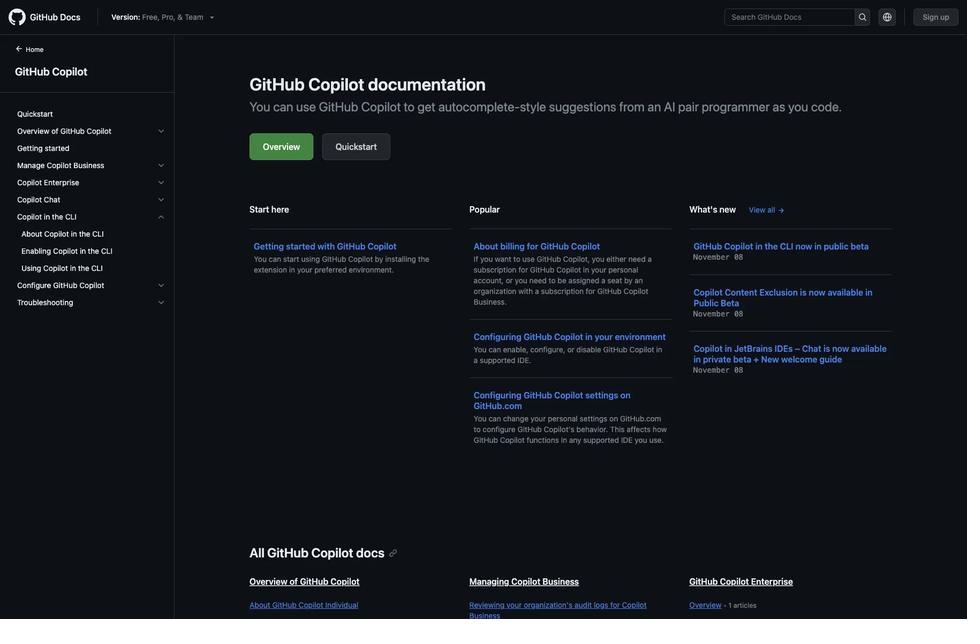 Task type: locate. For each thing, give the bounding box(es) containing it.
an left ai
[[648, 99, 662, 114]]

a right either
[[648, 255, 652, 264]]

of up getting started
[[51, 127, 58, 136]]

november
[[694, 253, 730, 262], [694, 310, 730, 318], [694, 366, 730, 375]]

1 vertical spatial github.com
[[621, 415, 662, 423]]

cli inside about copilot in the cli link
[[92, 230, 104, 239]]

now up guide
[[833, 344, 850, 354]]

with inside about billing for github copilot if you want to use github copilot, you either need a subscription for github copilot in your personal account, or you need to be assigned a seat by an organization  with a subscription for github copilot business.
[[519, 287, 533, 296]]

2 horizontal spatial business
[[543, 577, 580, 587]]

1 horizontal spatial on
[[621, 390, 631, 401]]

on
[[621, 390, 631, 401], [610, 415, 619, 423]]

copilot inside manage copilot business dropdown button
[[47, 161, 72, 170]]

triangle down image
[[208, 13, 216, 21]]

ide.
[[518, 356, 532, 365]]

getting for getting started
[[17, 144, 43, 153]]

copilot inside copilot chat dropdown button
[[17, 195, 42, 204]]

getting for getting started with github copilot you can start using github copilot by installing the extension in your preferred environment.
[[254, 241, 284, 252]]

welcome
[[782, 355, 818, 365]]

1 vertical spatial overview of github copilot
[[250, 577, 360, 587]]

+
[[754, 355, 760, 365]]

0 vertical spatial of
[[51, 127, 58, 136]]

2 sc 9kayk9 0 image from the top
[[157, 196, 166, 204]]

programmer
[[702, 99, 770, 114]]

the for github
[[765, 241, 779, 252]]

you up extension
[[254, 255, 267, 264]]

enterprise up the 'articles'
[[752, 577, 794, 587]]

0 horizontal spatial chat
[[44, 195, 60, 204]]

2 vertical spatial sc 9kayk9 0 image
[[157, 299, 166, 307]]

with right 'organization'
[[519, 287, 533, 296]]

getting up extension
[[254, 241, 284, 252]]

either
[[607, 255, 627, 264]]

your down using
[[297, 266, 313, 274]]

copilot inside the copilot in jetbrains ides – chat is now available in private beta + new welcome guide november 08
[[694, 344, 723, 354]]

configure
[[17, 281, 51, 290]]

1 copilot in the cli element from the top
[[9, 208, 174, 277]]

in inside "copilot content exclusion is now available in public beta november 08"
[[866, 287, 873, 297]]

a right 'organization'
[[535, 287, 539, 296]]

2 november from the top
[[694, 310, 730, 318]]

1 sc 9kayk9 0 image from the top
[[157, 127, 166, 136]]

november inside github copilot in the cli now in public beta november 08
[[694, 253, 730, 262]]

can up configure
[[489, 415, 502, 423]]

beta left +
[[734, 355, 752, 365]]

use inside about billing for github copilot if you want to use github copilot, you either need a subscription for github copilot in your personal account, or you need to be assigned a seat by an organization  with a subscription for github copilot business.
[[523, 255, 535, 264]]

you left enable,
[[474, 345, 487, 354]]

november inside "copilot content exclusion is now available in public beta november 08"
[[694, 310, 730, 318]]

overview of github copilot up about github copilot individual
[[250, 577, 360, 587]]

0 vertical spatial business
[[74, 161, 104, 170]]

want
[[495, 255, 512, 264]]

cli for about
[[92, 230, 104, 239]]

0 vertical spatial with
[[318, 241, 335, 252]]

affects
[[627, 425, 651, 434]]

github copilot
[[15, 65, 87, 77]]

the down copilot in the cli dropdown button
[[79, 230, 90, 239]]

08 down jetbrains
[[735, 366, 744, 375]]

0 horizontal spatial with
[[318, 241, 335, 252]]

about inside about github copilot individual link
[[250, 601, 271, 610]]

subscription up account,
[[474, 266, 517, 274]]

0 horizontal spatial quickstart link
[[13, 106, 170, 123]]

1 november from the top
[[694, 253, 730, 262]]

or left the disable in the right of the page
[[568, 345, 575, 354]]

configuring github copilot settings on github.com you can change your personal settings on github.com to configure github copilot's behavior. this affects how github copilot functions in any supported ide you use.
[[474, 390, 668, 445]]

0 vertical spatial personal
[[609, 266, 639, 274]]

copilot in the cli element containing copilot in the cli
[[9, 208, 174, 277]]

about inside about copilot in the cli link
[[21, 230, 42, 239]]

chat
[[44, 195, 60, 204], [803, 344, 822, 354]]

need left "be"
[[530, 276, 547, 285]]

1 horizontal spatial personal
[[609, 266, 639, 274]]

of up about github copilot individual
[[290, 577, 298, 587]]

0 horizontal spatial about
[[21, 230, 42, 239]]

getting inside 'link'
[[17, 144, 43, 153]]

overview
[[17, 127, 49, 136], [263, 142, 300, 152], [250, 577, 288, 587], [690, 601, 722, 610]]

0 vertical spatial quickstart link
[[13, 106, 170, 123]]

2 november 08 element from the top
[[694, 310, 744, 318]]

1 vertical spatial is
[[824, 344, 831, 354]]

3 08 from the top
[[735, 366, 744, 375]]

3 sc 9kayk9 0 image from the top
[[157, 299, 166, 307]]

sign up
[[924, 13, 950, 21]]

can inside configuring github copilot in your environment you can enable, configure, or disable github copilot in a supported ide.
[[489, 345, 502, 354]]

08 down beta
[[735, 310, 744, 318]]

your up functions on the bottom right of the page
[[531, 415, 546, 423]]

chat inside the copilot in jetbrains ides – chat is now available in private beta + new welcome guide november 08
[[803, 344, 822, 354]]

sc 9kayk9 0 image inside manage copilot business dropdown button
[[157, 161, 166, 170]]

your inside configuring github copilot settings on github.com you can change your personal settings on github.com to configure github copilot's behavior. this affects how github copilot functions in any supported ide you use.
[[531, 415, 546, 423]]

business up the organization's
[[543, 577, 580, 587]]

your up the disable in the right of the page
[[595, 332, 613, 342]]

0 horizontal spatial an
[[635, 276, 644, 285]]

supported down "behavior."
[[584, 436, 620, 445]]

getting up manage
[[17, 144, 43, 153]]

about for github
[[250, 601, 271, 610]]

version:
[[112, 13, 140, 21]]

in inside about billing for github copilot if you want to use github copilot, you either need a subscription for github copilot in your personal account, or you need to be assigned a seat by an organization  with a subscription for github copilot business.
[[584, 266, 590, 274]]

use.
[[650, 436, 664, 445]]

08 inside github copilot in the cli now in public beta november 08
[[735, 253, 744, 262]]

business inside reviewing your organization's audit logs for copilot business
[[470, 612, 501, 620]]

1 vertical spatial chat
[[803, 344, 822, 354]]

you inside configuring github copilot settings on github.com you can change your personal settings on github.com to configure github copilot's behavior. this affects how github copilot functions in any supported ide you use.
[[474, 415, 487, 423]]

0 vertical spatial or
[[506, 276, 513, 285]]

about up enabling
[[21, 230, 42, 239]]

is inside the copilot in jetbrains ides – chat is now available in private beta + new welcome guide november 08
[[824, 344, 831, 354]]

0 horizontal spatial is
[[801, 287, 807, 297]]

0 horizontal spatial business
[[74, 161, 104, 170]]

the inside github copilot in the cli now in public beta november 08
[[765, 241, 779, 252]]

copilot in the cli element
[[9, 208, 174, 277], [9, 226, 174, 277]]

to left configure
[[474, 425, 481, 434]]

the down enabling copilot in the cli link
[[78, 264, 89, 273]]

1 vertical spatial use
[[523, 255, 535, 264]]

sc 9kayk9 0 image inside copilot chat dropdown button
[[157, 196, 166, 204]]

sc 9kayk9 0 image
[[157, 127, 166, 136], [157, 178, 166, 187], [157, 213, 166, 221], [157, 281, 166, 290]]

about github copilot business element
[[250, 614, 453, 620]]

1 horizontal spatial need
[[629, 255, 646, 264]]

cli up about copilot in the cli
[[65, 213, 77, 221]]

0 vertical spatial github.com
[[474, 401, 522, 411]]

0 vertical spatial 08
[[735, 253, 744, 262]]

your inside configuring github copilot in your environment you can enable, configure, or disable github copilot in a supported ide.
[[595, 332, 613, 342]]

0 vertical spatial configuring
[[474, 332, 522, 342]]

08 up content
[[735, 253, 744, 262]]

all
[[768, 206, 776, 214]]

0 vertical spatial getting
[[17, 144, 43, 153]]

quickstart
[[17, 110, 53, 118], [336, 142, 377, 152]]

for down the billing
[[519, 266, 529, 274]]

can left enable,
[[489, 345, 502, 354]]

1 horizontal spatial subscription
[[542, 287, 584, 296]]

1 vertical spatial an
[[635, 276, 644, 285]]

1 vertical spatial with
[[519, 287, 533, 296]]

supported
[[480, 356, 516, 365], [584, 436, 620, 445]]

0 vertical spatial an
[[648, 99, 662, 114]]

configuring
[[474, 332, 522, 342], [474, 390, 522, 401]]

now left public
[[796, 241, 813, 252]]

1 horizontal spatial quickstart
[[336, 142, 377, 152]]

0 vertical spatial by
[[375, 255, 384, 264]]

0 vertical spatial quickstart
[[17, 110, 53, 118]]

0 horizontal spatial overview of github copilot
[[17, 127, 111, 136]]

sc 9kayk9 0 image for chat
[[157, 196, 166, 204]]

to left get
[[404, 99, 415, 114]]

configuring inside configuring github copilot settings on github.com you can change your personal settings on github.com to configure github copilot's behavior. this affects how github copilot functions in any supported ide you use.
[[474, 390, 522, 401]]

1 november 08 element from the top
[[694, 253, 744, 262]]

a left ide.
[[474, 356, 478, 365]]

1 horizontal spatial github.com
[[621, 415, 662, 423]]

now
[[796, 241, 813, 252], [810, 287, 826, 297], [833, 344, 850, 354]]

disable
[[577, 345, 602, 354]]

need right either
[[629, 255, 646, 264]]

2 vertical spatial business
[[470, 612, 501, 620]]

copilot enterprise button
[[13, 174, 170, 191]]

3 sc 9kayk9 0 image from the top
[[157, 213, 166, 221]]

1 horizontal spatial an
[[648, 99, 662, 114]]

to left "be"
[[549, 276, 556, 285]]

3 november 08 element from the top
[[694, 366, 744, 375]]

business down getting started 'link'
[[74, 161, 104, 170]]

0 horizontal spatial supported
[[480, 356, 516, 365]]

0 horizontal spatial started
[[45, 144, 69, 153]]

cli down copilot in the cli dropdown button
[[92, 230, 104, 239]]

2 horizontal spatial about
[[474, 241, 499, 252]]

about down the overview of github copilot link at the left bottom
[[250, 601, 271, 610]]

by
[[375, 255, 384, 264], [625, 276, 633, 285]]

0 horizontal spatial need
[[530, 276, 547, 285]]

how
[[653, 425, 668, 434]]

github.com up affects
[[621, 415, 662, 423]]

all github copilot docs link
[[250, 546, 398, 561]]

to inside github copilot documentation you can use github copilot to get autocomplete-style suggestions from an ai pair programmer as you code.
[[404, 99, 415, 114]]

3 november from the top
[[694, 366, 730, 375]]

0 vertical spatial supported
[[480, 356, 516, 365]]

autocomplete-
[[439, 99, 520, 114]]

public
[[825, 241, 849, 252]]

your up assigned at the right of the page
[[592, 266, 607, 274]]

1 vertical spatial sc 9kayk9 0 image
[[157, 196, 166, 204]]

now right exclusion
[[810, 287, 826, 297]]

08 for content
[[735, 310, 744, 318]]

business for manage copilot business
[[74, 161, 104, 170]]

sc 9kayk9 0 image inside copilot enterprise 'dropdown button'
[[157, 178, 166, 187]]

environment
[[615, 332, 666, 342]]

enterprise
[[44, 178, 79, 187], [752, 577, 794, 587]]

by inside about billing for github copilot if you want to use github copilot, you either need a subscription for github copilot in your personal account, or you need to be assigned a seat by an organization  with a subscription for github copilot business.
[[625, 276, 633, 285]]

0 horizontal spatial of
[[51, 127, 58, 136]]

use
[[296, 99, 316, 114], [523, 255, 535, 264]]

popular
[[470, 204, 500, 215]]

behavior.
[[577, 425, 609, 434]]

started up manage copilot business
[[45, 144, 69, 153]]

sc 9kayk9 0 image inside overview of github copilot dropdown button
[[157, 127, 166, 136]]

1
[[729, 602, 732, 610]]

use down the billing
[[523, 255, 535, 264]]

overview inside dropdown button
[[17, 127, 49, 136]]

the inside dropdown button
[[52, 213, 63, 221]]

cli inside github copilot in the cli now in public beta november 08
[[781, 241, 794, 252]]

configure github copilot
[[17, 281, 104, 290]]

for right the billing
[[527, 241, 539, 252]]

in inside dropdown button
[[44, 213, 50, 221]]

the right installing
[[418, 255, 430, 264]]

1 vertical spatial started
[[286, 241, 316, 252]]

the for about
[[79, 230, 90, 239]]

0 horizontal spatial by
[[375, 255, 384, 264]]

0 horizontal spatial use
[[296, 99, 316, 114]]

1 vertical spatial business
[[543, 577, 580, 587]]

0 vertical spatial use
[[296, 99, 316, 114]]

beta right public
[[851, 241, 870, 252]]

getting inside the getting started with github copilot you can start using github copilot by installing the extension in your preferred environment.
[[254, 241, 284, 252]]

an right seat
[[635, 276, 644, 285]]

1 vertical spatial quickstart
[[336, 142, 377, 152]]

chat down copilot enterprise
[[44, 195, 60, 204]]

0 vertical spatial november 08 element
[[694, 253, 744, 262]]

1 horizontal spatial quickstart link
[[322, 133, 391, 160]]

you up overview link
[[250, 99, 271, 114]]

1 horizontal spatial started
[[286, 241, 316, 252]]

1 sc 9kayk9 0 image from the top
[[157, 161, 166, 170]]

1 horizontal spatial use
[[523, 255, 535, 264]]

november for github
[[694, 253, 730, 262]]

1 vertical spatial by
[[625, 276, 633, 285]]

you
[[789, 99, 809, 114], [481, 255, 493, 264], [592, 255, 605, 264], [515, 276, 528, 285], [635, 436, 648, 445]]

can
[[273, 99, 294, 114], [269, 255, 281, 264], [489, 345, 502, 354], [489, 415, 502, 423]]

is up guide
[[824, 344, 831, 354]]

0 horizontal spatial beta
[[734, 355, 752, 365]]

to
[[404, 99, 415, 114], [514, 255, 521, 264], [549, 276, 556, 285], [474, 425, 481, 434]]

1 vertical spatial personal
[[548, 415, 578, 423]]

cli down view all link
[[781, 241, 794, 252]]

0 horizontal spatial quickstart
[[17, 110, 53, 118]]

for down assigned at the right of the page
[[586, 287, 596, 296]]

github.com up change
[[474, 401, 522, 411]]

&
[[178, 13, 183, 21]]

sc 9kayk9 0 image inside copilot in the cli dropdown button
[[157, 213, 166, 221]]

0 vertical spatial on
[[621, 390, 631, 401]]

configuring up change
[[474, 390, 522, 401]]

github docs
[[30, 12, 80, 22]]

here
[[272, 204, 289, 215]]

1 horizontal spatial of
[[290, 577, 298, 587]]

the up about copilot in the cli
[[52, 213, 63, 221]]

is right exclusion
[[801, 287, 807, 297]]

the down all
[[765, 241, 779, 252]]

1 horizontal spatial chat
[[803, 344, 822, 354]]

personal inside configuring github copilot settings on github.com you can change your personal settings on github.com to configure github copilot's behavior. this affects how github copilot functions in any supported ide you use.
[[548, 415, 578, 423]]

november 08 element
[[694, 253, 744, 262], [694, 310, 744, 318], [694, 366, 744, 375]]

november down public
[[694, 310, 730, 318]]

you right the as
[[789, 99, 809, 114]]

or inside configuring github copilot in your environment you can enable, configure, or disable github copilot in a supported ide.
[[568, 345, 575, 354]]

2 sc 9kayk9 0 image from the top
[[157, 178, 166, 187]]

2 08 from the top
[[735, 310, 744, 318]]

by up environment.
[[375, 255, 384, 264]]

1 horizontal spatial by
[[625, 276, 633, 285]]

subscription down "be"
[[542, 287, 584, 296]]

0 vertical spatial available
[[828, 287, 864, 297]]

cli
[[65, 213, 77, 221], [92, 230, 104, 239], [781, 241, 794, 252], [101, 247, 113, 256], [91, 264, 103, 273]]

08 for copilot
[[735, 253, 744, 262]]

configuring up enable,
[[474, 332, 522, 342]]

started inside 'link'
[[45, 144, 69, 153]]

an inside github copilot documentation you can use github copilot to get autocomplete-style suggestions from an ai pair programmer as you code.
[[648, 99, 662, 114]]

november 08 element down private
[[694, 366, 744, 375]]

1 vertical spatial beta
[[734, 355, 752, 365]]

exclusion
[[760, 287, 799, 297]]

your inside about billing for github copilot if you want to use github copilot, you either need a subscription for github copilot in your personal account, or you need to be assigned a seat by an organization  with a subscription for github copilot business.
[[592, 266, 607, 274]]

about up if
[[474, 241, 499, 252]]

business.
[[474, 298, 507, 307]]

cli down enabling copilot in the cli link
[[91, 264, 103, 273]]

you down affects
[[635, 436, 648, 445]]

1 horizontal spatial overview of github copilot
[[250, 577, 360, 587]]

2 copilot in the cli element from the top
[[9, 226, 174, 277]]

github copilot enterprise
[[690, 577, 794, 587]]

personal inside about billing for github copilot if you want to use github copilot, you either need a subscription for github copilot in your personal account, or you need to be assigned a seat by an organization  with a subscription for github copilot business.
[[609, 266, 639, 274]]

business inside dropdown button
[[74, 161, 104, 170]]

cli down about copilot in the cli link
[[101, 247, 113, 256]]

installing
[[386, 255, 416, 264]]

Search GitHub Docs search field
[[726, 9, 856, 25]]

getting started with github copilot you can start using github copilot by installing the extension in your preferred environment.
[[254, 241, 430, 274]]

sc 9kayk9 0 image for copilot enterprise
[[157, 178, 166, 187]]

1 08 from the top
[[735, 253, 744, 262]]

in inside configuring github copilot settings on github.com you can change your personal settings on github.com to configure github copilot's behavior. this affects how github copilot functions in any supported ide you use.
[[562, 436, 568, 445]]

you inside configuring github copilot in your environment you can enable, configure, or disable github copilot in a supported ide.
[[474, 345, 487, 354]]

08 inside the copilot in jetbrains ides – chat is now available in private beta + new welcome guide november 08
[[735, 366, 744, 375]]

troubleshooting
[[17, 298, 73, 307]]

you inside the getting started with github copilot you can start using github copilot by installing the extension in your preferred environment.
[[254, 255, 267, 264]]

can up extension
[[269, 255, 281, 264]]

0 vertical spatial enterprise
[[44, 178, 79, 187]]

1 vertical spatial of
[[290, 577, 298, 587]]

started up start
[[286, 241, 316, 252]]

your down managing copilot business
[[507, 601, 522, 610]]

github copilot element
[[0, 43, 175, 618]]

the down about copilot in the cli link
[[88, 247, 99, 256]]

copilot inside "copilot content exclusion is now available in public beta november 08"
[[694, 287, 723, 297]]

0 vertical spatial now
[[796, 241, 813, 252]]

for right the logs
[[611, 601, 621, 610]]

environment.
[[349, 266, 394, 274]]

copilot inside about copilot in the cli link
[[44, 230, 69, 239]]

1 vertical spatial configuring
[[474, 390, 522, 401]]

chat right –
[[803, 344, 822, 354]]

november down private
[[694, 366, 730, 375]]

2 configuring from the top
[[474, 390, 522, 401]]

with up using
[[318, 241, 335, 252]]

organization
[[474, 287, 517, 296]]

overview of github copilot up getting started
[[17, 127, 111, 136]]

0 vertical spatial overview of github copilot
[[17, 127, 111, 136]]

get
[[418, 99, 436, 114]]

copilot inside overview of github copilot dropdown button
[[87, 127, 111, 136]]

overview of github copilot button
[[13, 123, 170, 140]]

you left either
[[592, 255, 605, 264]]

1 horizontal spatial business
[[470, 612, 501, 620]]

the for using
[[78, 264, 89, 273]]

november 08 element up content
[[694, 253, 744, 262]]

1 vertical spatial november
[[694, 310, 730, 318]]

search image
[[859, 13, 868, 21]]

or up 'organization'
[[506, 276, 513, 285]]

0 horizontal spatial or
[[506, 276, 513, 285]]

november 08 element down beta
[[694, 310, 744, 318]]

0 horizontal spatial personal
[[548, 415, 578, 423]]

business for managing copilot business
[[543, 577, 580, 587]]

0 vertical spatial settings
[[586, 390, 619, 401]]

0 vertical spatial is
[[801, 287, 807, 297]]

cli inside enabling copilot in the cli link
[[101, 247, 113, 256]]

billing
[[501, 241, 525, 252]]

business down 'reviewing'
[[470, 612, 501, 620]]

reviewing your organization's audit logs for copilot business link
[[470, 600, 669, 620]]

overview of github copilot
[[17, 127, 111, 136], [250, 577, 360, 587]]

you up configure
[[474, 415, 487, 423]]

manage copilot business
[[17, 161, 104, 170]]

2 vertical spatial november
[[694, 366, 730, 375]]

configuring inside configuring github copilot in your environment you can enable, configure, or disable github copilot in a supported ide.
[[474, 332, 522, 342]]

you up 'organization'
[[515, 276, 528, 285]]

1 horizontal spatial getting
[[254, 241, 284, 252]]

november up content
[[694, 253, 730, 262]]

sc 9kayk9 0 image for overview of github copilot
[[157, 127, 166, 136]]

sc 9kayk9 0 image inside configure github copilot dropdown button
[[157, 281, 166, 290]]

1 vertical spatial november 08 element
[[694, 310, 744, 318]]

need
[[629, 255, 646, 264], [530, 276, 547, 285]]

1 vertical spatial or
[[568, 345, 575, 354]]

1 horizontal spatial about
[[250, 601, 271, 610]]

all github copilot docs
[[250, 546, 385, 561]]

cli for github
[[781, 241, 794, 252]]

enterprise down manage copilot business
[[44, 178, 79, 187]]

supported down enable,
[[480, 356, 516, 365]]

the
[[52, 213, 63, 221], [79, 230, 90, 239], [765, 241, 779, 252], [88, 247, 99, 256], [418, 255, 430, 264], [78, 264, 89, 273]]

copilot's
[[544, 425, 575, 434]]

your
[[297, 266, 313, 274], [592, 266, 607, 274], [595, 332, 613, 342], [531, 415, 546, 423], [507, 601, 522, 610]]

2 vertical spatial 08
[[735, 366, 744, 375]]

personal up copilot's
[[548, 415, 578, 423]]

1 horizontal spatial supported
[[584, 436, 620, 445]]

1 vertical spatial about
[[474, 241, 499, 252]]

can up overview link
[[273, 99, 294, 114]]

github copilot documentation you can use github copilot to get autocomplete-style suggestions from an ai pair programmer as you code.
[[250, 74, 843, 114]]

sc 9kayk9 0 image
[[157, 161, 166, 170], [157, 196, 166, 204], [157, 299, 166, 307]]

copilot in the cli button
[[13, 208, 170, 226]]

2 vertical spatial now
[[833, 344, 850, 354]]

overview of github copilot link
[[250, 577, 360, 587]]

november 08 element for content
[[694, 310, 744, 318]]

None search field
[[725, 9, 871, 26]]

1 horizontal spatial is
[[824, 344, 831, 354]]

about for copilot
[[21, 230, 42, 239]]

started inside the getting started with github copilot you can start using github copilot by installing the extension in your preferred environment.
[[286, 241, 316, 252]]

use up overview link
[[296, 99, 316, 114]]

08 inside "copilot content exclusion is now available in public beta november 08"
[[735, 310, 744, 318]]

2 vertical spatial november 08 element
[[694, 366, 744, 375]]

copilot
[[52, 65, 87, 77], [309, 74, 365, 94], [361, 99, 401, 114], [87, 127, 111, 136], [47, 161, 72, 170], [17, 178, 42, 187], [17, 195, 42, 204], [17, 213, 42, 221], [44, 230, 69, 239], [368, 241, 397, 252], [572, 241, 601, 252], [725, 241, 754, 252], [53, 247, 78, 256], [349, 255, 373, 264], [43, 264, 68, 273], [557, 266, 582, 274], [79, 281, 104, 290], [624, 287, 649, 296], [694, 287, 723, 297], [555, 332, 584, 342], [694, 344, 723, 354], [630, 345, 655, 354], [555, 390, 584, 401], [500, 436, 525, 445], [312, 546, 354, 561], [331, 577, 360, 587], [512, 577, 541, 587], [721, 577, 750, 587], [299, 601, 324, 610], [623, 601, 647, 610]]

1 configuring from the top
[[474, 332, 522, 342]]

4 sc 9kayk9 0 image from the top
[[157, 281, 166, 290]]

up
[[941, 13, 950, 21]]

by right seat
[[625, 276, 633, 285]]

subscription
[[474, 266, 517, 274], [542, 287, 584, 296]]

0 horizontal spatial getting
[[17, 144, 43, 153]]

1 vertical spatial enterprise
[[752, 577, 794, 587]]

cli inside copilot in the cli dropdown button
[[65, 213, 77, 221]]

personal down either
[[609, 266, 639, 274]]

2 vertical spatial about
[[250, 601, 271, 610]]

an
[[648, 99, 662, 114], [635, 276, 644, 285]]

started for getting started with github copilot you can start using github copilot by installing the extension in your preferred environment.
[[286, 241, 316, 252]]

0 vertical spatial subscription
[[474, 266, 517, 274]]

0 vertical spatial started
[[45, 144, 69, 153]]

0 vertical spatial about
[[21, 230, 42, 239]]

0 vertical spatial beta
[[851, 241, 870, 252]]



Task type: vqa. For each thing, say whether or not it's contained in the screenshot.
Overview of GitHub Copilot in the dropdown button
yes



Task type: describe. For each thing, give the bounding box(es) containing it.
configure,
[[531, 345, 566, 354]]

documentation
[[368, 74, 486, 94]]

you right if
[[481, 255, 493, 264]]

using
[[21, 264, 41, 273]]

you inside configuring github copilot settings on github.com you can change your personal settings on github.com to configure github copilot's behavior. this affects how github copilot functions in any supported ide you use.
[[635, 436, 648, 445]]

enabling
[[21, 247, 51, 256]]

overview • 1 articles
[[690, 601, 757, 610]]

copilot inside copilot enterprise 'dropdown button'
[[17, 178, 42, 187]]

copilot inside enabling copilot in the cli link
[[53, 247, 78, 256]]

in inside the getting started with github copilot you can start using github copilot by installing the extension in your preferred environment.
[[289, 266, 295, 274]]

view
[[750, 206, 766, 214]]

ai
[[665, 99, 676, 114]]

ide
[[622, 436, 633, 445]]

sign
[[924, 13, 939, 21]]

enabling copilot in the cli
[[21, 247, 113, 256]]

all
[[250, 546, 265, 561]]

the for enabling
[[88, 247, 99, 256]]

beta
[[721, 298, 740, 308]]

cli for enabling
[[101, 247, 113, 256]]

sign up link
[[914, 9, 959, 26]]

assigned
[[569, 276, 600, 285]]

ides
[[775, 344, 794, 354]]

use inside github copilot documentation you can use github copilot to get autocomplete-style suggestions from an ai pair programmer as you code.
[[296, 99, 316, 114]]

1 vertical spatial need
[[530, 276, 547, 285]]

now inside github copilot in the cli now in public beta november 08
[[796, 241, 813, 252]]

cli for using
[[91, 264, 103, 273]]

copilot inside configure github copilot dropdown button
[[79, 281, 104, 290]]

can inside the getting started with github copilot you can start using github copilot by installing the extension in your preferred environment.
[[269, 255, 281, 264]]

change
[[504, 415, 529, 423]]

manage
[[17, 161, 45, 170]]

sc 9kayk9 0 image for copilot
[[157, 161, 166, 170]]

started for getting started
[[45, 144, 69, 153]]

enabling copilot in the cli link
[[13, 243, 170, 260]]

available inside "copilot content exclusion is now available in public beta november 08"
[[828, 287, 864, 297]]

about copilot in the cli link
[[13, 226, 170, 243]]

docs
[[356, 546, 385, 561]]

configure
[[483, 425, 516, 434]]

chat inside dropdown button
[[44, 195, 60, 204]]

about github copilot individual
[[250, 601, 359, 610]]

or inside about billing for github copilot if you want to use github copilot, you either need a subscription for github copilot in your personal account, or you need to be assigned a seat by an organization  with a subscription for github copilot business.
[[506, 276, 513, 285]]

copilot chat
[[17, 195, 60, 204]]

an inside about billing for github copilot if you want to use github copilot, you either need a subscription for github copilot in your personal account, or you need to be assigned a seat by an organization  with a subscription for github copilot business.
[[635, 276, 644, 285]]

0 vertical spatial need
[[629, 255, 646, 264]]

version: free, pro, & team
[[112, 13, 204, 21]]

sc 9kayk9 0 image for copilot in the cli
[[157, 213, 166, 221]]

by inside the getting started with github copilot you can start using github copilot by installing the extension in your preferred environment.
[[375, 255, 384, 264]]

view all
[[750, 206, 776, 214]]

the inside the getting started with github copilot you can start using github copilot by installing the extension in your preferred environment.
[[418, 255, 430, 264]]

1 vertical spatial subscription
[[542, 287, 584, 296]]

of inside dropdown button
[[51, 127, 58, 136]]

enable,
[[504, 345, 529, 354]]

a left seat
[[602, 276, 606, 285]]

your inside the getting started with github copilot you can start using github copilot by installing the extension in your preferred environment.
[[297, 266, 313, 274]]

•
[[724, 602, 727, 610]]

1 vertical spatial settings
[[580, 415, 608, 423]]

about for billing
[[474, 241, 499, 252]]

copilot content exclusion is now available in public beta november 08
[[694, 287, 873, 318]]

1 vertical spatial on
[[610, 415, 619, 423]]

supported inside configuring github copilot settings on github.com you can change your personal settings on github.com to configure github copilot's behavior. this affects how github copilot functions in any supported ide you use.
[[584, 436, 620, 445]]

reviewing
[[470, 601, 505, 610]]

november 08 element for copilot
[[694, 253, 744, 262]]

managing
[[470, 577, 510, 587]]

configuring for configuring github copilot in your environment
[[474, 332, 522, 342]]

1 horizontal spatial enterprise
[[752, 577, 794, 587]]

guide
[[820, 355, 843, 365]]

seat
[[608, 276, 623, 285]]

getting started link
[[13, 140, 170, 157]]

articles
[[734, 602, 757, 610]]

available inside the copilot in jetbrains ides – chat is now available in private beta + new welcome guide november 08
[[852, 344, 888, 354]]

github inside github copilot in the cli now in public beta november 08
[[694, 241, 723, 252]]

sc 9kayk9 0 image for configure github copilot
[[157, 281, 166, 290]]

is inside "copilot content exclusion is now available in public beta november 08"
[[801, 287, 807, 297]]

managing copilot business link
[[470, 577, 580, 587]]

start
[[250, 204, 269, 215]]

copilot inside github copilot in the cli now in public beta november 08
[[725, 241, 754, 252]]

public
[[694, 298, 719, 308]]

new
[[762, 355, 780, 365]]

can inside configuring github copilot settings on github.com you can change your personal settings on github.com to configure github copilot's behavior. this affects how github copilot functions in any supported ide you use.
[[489, 415, 502, 423]]

for inside reviewing your organization's audit logs for copilot business
[[611, 601, 621, 610]]

about billing for github copilot if you want to use github copilot, you either need a subscription for github copilot in your personal account, or you need to be assigned a seat by an organization  with a subscription for github copilot business.
[[474, 241, 652, 307]]

be
[[558, 276, 567, 285]]

pro,
[[162, 13, 176, 21]]

beta inside github copilot in the cli now in public beta november 08
[[851, 241, 870, 252]]

with inside the getting started with github copilot you can start using github copilot by installing the extension in your preferred environment.
[[318, 241, 335, 252]]

organization's
[[524, 601, 573, 610]]

sc 9kayk9 0 image inside troubleshooting dropdown button
[[157, 299, 166, 307]]

quickstart inside the github copilot element
[[17, 110, 53, 118]]

to down the billing
[[514, 255, 521, 264]]

enterprise inside 'dropdown button'
[[44, 178, 79, 187]]

manage copilot business button
[[13, 157, 170, 174]]

you inside github copilot documentation you can use github copilot to get autocomplete-style suggestions from an ai pair programmer as you code.
[[250, 99, 271, 114]]

about copilot in the cli
[[21, 230, 104, 239]]

select language: current language is english image
[[884, 13, 892, 21]]

code.
[[812, 99, 843, 114]]

copilot,
[[564, 255, 590, 264]]

start
[[283, 255, 299, 264]]

your inside reviewing your organization's audit logs for copilot business
[[507, 601, 522, 610]]

what's
[[690, 204, 718, 215]]

troubleshooting button
[[13, 294, 170, 311]]

new
[[720, 204, 737, 215]]

november for copilot
[[694, 310, 730, 318]]

november inside the copilot in jetbrains ides – chat is now available in private beta + new welcome guide november 08
[[694, 366, 730, 375]]

pair
[[679, 99, 700, 114]]

if
[[474, 255, 479, 264]]

team
[[185, 13, 204, 21]]

docs
[[60, 12, 80, 22]]

–
[[796, 344, 801, 354]]

copilot inside using copilot in the cli link
[[43, 264, 68, 273]]

using
[[301, 255, 320, 264]]

november 08 element for in
[[694, 366, 744, 375]]

github copilot link
[[13, 63, 161, 79]]

configure github copilot button
[[13, 277, 170, 294]]

you inside github copilot documentation you can use github copilot to get autocomplete-style suggestions from an ai pair programmer as you code.
[[789, 99, 809, 114]]

overview of github copilot inside dropdown button
[[17, 127, 111, 136]]

copilot enterprise
[[17, 178, 79, 187]]

copilot inside github copilot link
[[52, 65, 87, 77]]

as
[[773, 99, 786, 114]]

now inside the copilot in jetbrains ides – chat is now available in private beta + new welcome guide november 08
[[833, 344, 850, 354]]

copilot inside reviewing your organization's audit logs for copilot business
[[623, 601, 647, 610]]

free,
[[142, 13, 160, 21]]

supported inside configuring github copilot in your environment you can enable, configure, or disable github copilot in a supported ide.
[[480, 356, 516, 365]]

home link
[[11, 44, 61, 55]]

copilot inside about github copilot individual link
[[299, 601, 324, 610]]

any
[[570, 436, 582, 445]]

0 horizontal spatial github.com
[[474, 401, 522, 411]]

reviewing your organization's audit logs for copilot business
[[470, 601, 647, 620]]

managing copilot business
[[470, 577, 580, 587]]

configuring github copilot in your environment you can enable, configure, or disable github copilot in a supported ide.
[[474, 332, 666, 365]]

github copilot enterprise link
[[690, 577, 794, 587]]

functions
[[527, 436, 560, 445]]

copilot in the cli element containing about copilot in the cli
[[9, 226, 174, 277]]

logs
[[594, 601, 609, 610]]

now inside "copilot content exclusion is now available in public beta november 08"
[[810, 287, 826, 297]]

beta inside the copilot in jetbrains ides – chat is now available in private beta + new welcome guide november 08
[[734, 355, 752, 365]]

account,
[[474, 276, 504, 285]]

using copilot in the cli link
[[13, 260, 170, 277]]

1 vertical spatial quickstart link
[[322, 133, 391, 160]]

configuring for configuring github copilot settings on github.com
[[474, 390, 522, 401]]

a inside configuring github copilot in your environment you can enable, configure, or disable github copilot in a supported ide.
[[474, 356, 478, 365]]

to inside configuring github copilot settings on github.com you can change your personal settings on github.com to configure github copilot's behavior. this affects how github copilot functions in any supported ide you use.
[[474, 425, 481, 434]]

copilot inside copilot in the cli dropdown button
[[17, 213, 42, 221]]

view all link
[[750, 204, 785, 216]]

can inside github copilot documentation you can use github copilot to get autocomplete-style suggestions from an ai pair programmer as you code.
[[273, 99, 294, 114]]



